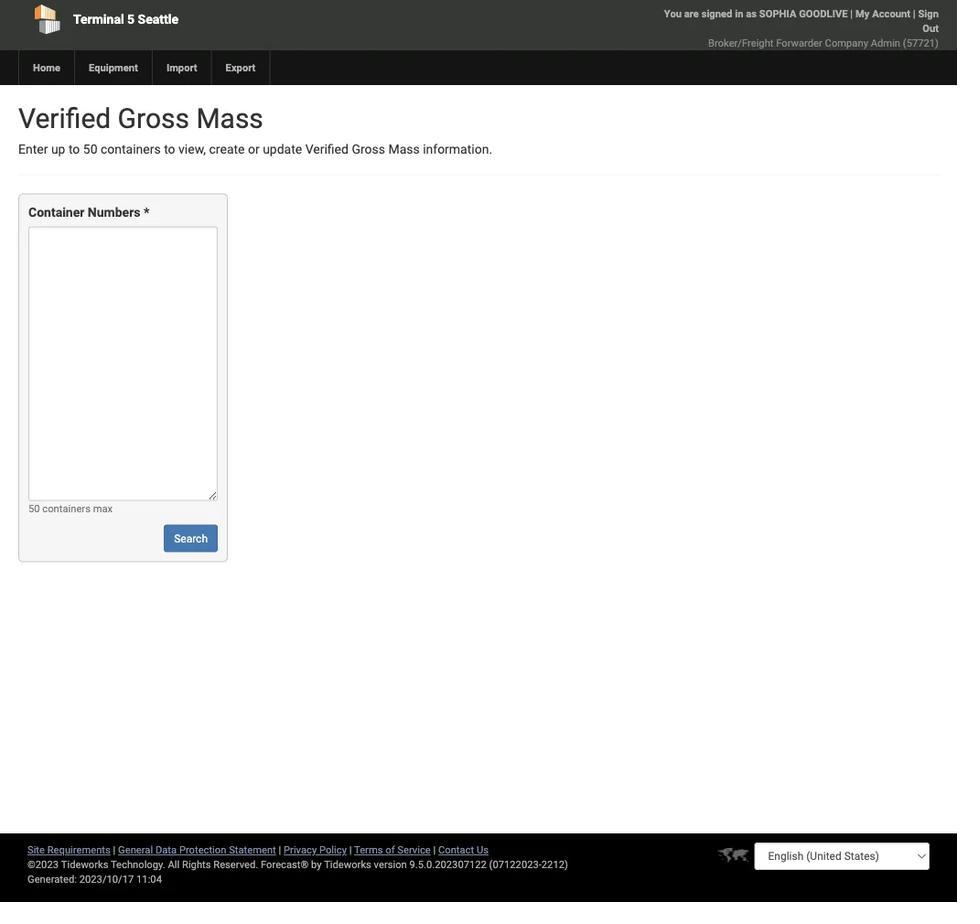 Task type: describe. For each thing, give the bounding box(es) containing it.
goodlive
[[799, 8, 848, 20]]

50 inside verified gross mass enter up to 50 containers to view, create or update verified gross mass information.
[[83, 142, 98, 157]]

container numbers *
[[28, 205, 149, 220]]

company
[[825, 37, 869, 49]]

terms
[[354, 845, 383, 856]]

of
[[386, 845, 395, 856]]

protection
[[179, 845, 227, 856]]

are
[[685, 8, 699, 20]]

1 to from the left
[[69, 142, 80, 157]]

| left my
[[851, 8, 853, 20]]

forecast®
[[261, 859, 309, 871]]

up
[[51, 142, 65, 157]]

| up tideworks
[[349, 845, 352, 856]]

in
[[735, 8, 744, 20]]

0 horizontal spatial verified
[[18, 102, 111, 135]]

reserved.
[[214, 859, 258, 871]]

all
[[168, 859, 180, 871]]

out
[[923, 22, 939, 34]]

5
[[127, 11, 135, 27]]

privacy
[[284, 845, 317, 856]]

rights
[[182, 859, 211, 871]]

0 vertical spatial mass
[[196, 102, 264, 135]]

terminal
[[73, 11, 124, 27]]

requirements
[[47, 845, 111, 856]]

| up 9.5.0.202307122
[[433, 845, 436, 856]]

| left sign
[[914, 8, 916, 20]]

site requirements | general data protection statement | privacy policy | terms of service | contact us ©2023 tideworks technology. all rights reserved. forecast® by tideworks version 9.5.0.202307122 (07122023-2212) generated: 2023/10/17 11:04
[[27, 845, 568, 886]]

update
[[263, 142, 302, 157]]

©2023 tideworks
[[27, 859, 108, 871]]

privacy policy link
[[284, 845, 347, 856]]

*
[[144, 205, 149, 220]]

general data protection statement link
[[118, 845, 276, 856]]

import
[[167, 62, 197, 74]]

2 to from the left
[[164, 142, 175, 157]]

site
[[27, 845, 45, 856]]

general
[[118, 845, 153, 856]]

equipment link
[[74, 50, 152, 85]]

my account link
[[856, 8, 911, 20]]

0 horizontal spatial containers
[[42, 503, 91, 514]]

0 horizontal spatial 50
[[28, 503, 40, 514]]

information.
[[423, 142, 493, 157]]

us
[[477, 845, 489, 856]]

you are signed in as sophia goodlive | my account | sign out broker/freight forwarder company admin (57721)
[[665, 8, 939, 49]]

you
[[665, 8, 682, 20]]

(07122023-
[[489, 859, 542, 871]]

export
[[226, 62, 256, 74]]

import link
[[152, 50, 211, 85]]

sign
[[919, 8, 939, 20]]

statement
[[229, 845, 276, 856]]

as
[[746, 8, 757, 20]]



Task type: locate. For each thing, give the bounding box(es) containing it.
50 containers max
[[28, 503, 113, 514]]

1 vertical spatial verified
[[305, 142, 349, 157]]

0 vertical spatial containers
[[101, 142, 161, 157]]

11:04
[[136, 874, 162, 886]]

contact
[[439, 845, 474, 856]]

contact us link
[[439, 845, 489, 856]]

Container Numbers * text field
[[28, 226, 218, 501]]

1 horizontal spatial 50
[[83, 142, 98, 157]]

9.5.0.202307122
[[410, 859, 487, 871]]

1 vertical spatial gross
[[352, 142, 385, 157]]

account
[[873, 8, 911, 20]]

home
[[33, 62, 60, 74]]

my
[[856, 8, 870, 20]]

tideworks
[[324, 859, 372, 871]]

home link
[[18, 50, 74, 85]]

1 vertical spatial 50
[[28, 503, 40, 514]]

data
[[156, 845, 177, 856]]

| up "forecast®"
[[279, 845, 281, 856]]

max
[[93, 503, 113, 514]]

mass up create at top
[[196, 102, 264, 135]]

containers left max
[[42, 503, 91, 514]]

|
[[851, 8, 853, 20], [914, 8, 916, 20], [113, 845, 116, 856], [279, 845, 281, 856], [349, 845, 352, 856], [433, 845, 436, 856]]

broker/freight
[[709, 37, 774, 49]]

policy
[[319, 845, 347, 856]]

by
[[311, 859, 322, 871]]

equipment
[[89, 62, 138, 74]]

create
[[209, 142, 245, 157]]

view,
[[179, 142, 206, 157]]

export link
[[211, 50, 270, 85]]

technology.
[[111, 859, 165, 871]]

1 horizontal spatial to
[[164, 142, 175, 157]]

search
[[174, 532, 208, 545]]

gross right update
[[352, 142, 385, 157]]

containers
[[101, 142, 161, 157], [42, 503, 91, 514]]

numbers
[[88, 205, 140, 220]]

verified right update
[[305, 142, 349, 157]]

sophia
[[760, 8, 797, 20]]

1 horizontal spatial mass
[[389, 142, 420, 157]]

to
[[69, 142, 80, 157], [164, 142, 175, 157]]

0 vertical spatial verified
[[18, 102, 111, 135]]

0 vertical spatial gross
[[118, 102, 189, 135]]

or
[[248, 142, 260, 157]]

search button
[[164, 525, 218, 552]]

| left general
[[113, 845, 116, 856]]

0 horizontal spatial gross
[[118, 102, 189, 135]]

terms of service link
[[354, 845, 431, 856]]

sign out link
[[919, 8, 939, 34]]

(57721)
[[903, 37, 939, 49]]

to left view,
[[164, 142, 175, 157]]

container
[[28, 205, 85, 220]]

verified gross mass enter up to 50 containers to view, create or update verified gross mass information.
[[18, 102, 493, 157]]

to right up
[[69, 142, 80, 157]]

admin
[[871, 37, 901, 49]]

mass left information.
[[389, 142, 420, 157]]

terminal 5 seattle
[[73, 11, 179, 27]]

1 horizontal spatial verified
[[305, 142, 349, 157]]

verified
[[18, 102, 111, 135], [305, 142, 349, 157]]

containers left view,
[[101, 142, 161, 157]]

generated:
[[27, 874, 77, 886]]

gross up view,
[[118, 102, 189, 135]]

site requirements link
[[27, 845, 111, 856]]

50 right up
[[83, 142, 98, 157]]

2023/10/17
[[79, 874, 134, 886]]

mass
[[196, 102, 264, 135], [389, 142, 420, 157]]

signed
[[702, 8, 733, 20]]

enter
[[18, 142, 48, 157]]

containers inside verified gross mass enter up to 50 containers to view, create or update verified gross mass information.
[[101, 142, 161, 157]]

service
[[398, 845, 431, 856]]

1 horizontal spatial gross
[[352, 142, 385, 157]]

1 vertical spatial mass
[[389, 142, 420, 157]]

forwarder
[[777, 37, 823, 49]]

0 horizontal spatial mass
[[196, 102, 264, 135]]

verified up up
[[18, 102, 111, 135]]

0 vertical spatial 50
[[83, 142, 98, 157]]

version
[[374, 859, 407, 871]]

50
[[83, 142, 98, 157], [28, 503, 40, 514]]

0 horizontal spatial to
[[69, 142, 80, 157]]

1 horizontal spatial containers
[[101, 142, 161, 157]]

seattle
[[138, 11, 179, 27]]

1 vertical spatial containers
[[42, 503, 91, 514]]

50 left max
[[28, 503, 40, 514]]

gross
[[118, 102, 189, 135], [352, 142, 385, 157]]

terminal 5 seattle link
[[18, 0, 386, 38]]

2212)
[[542, 859, 568, 871]]



Task type: vqa. For each thing, say whether or not it's contained in the screenshot.
will at left
no



